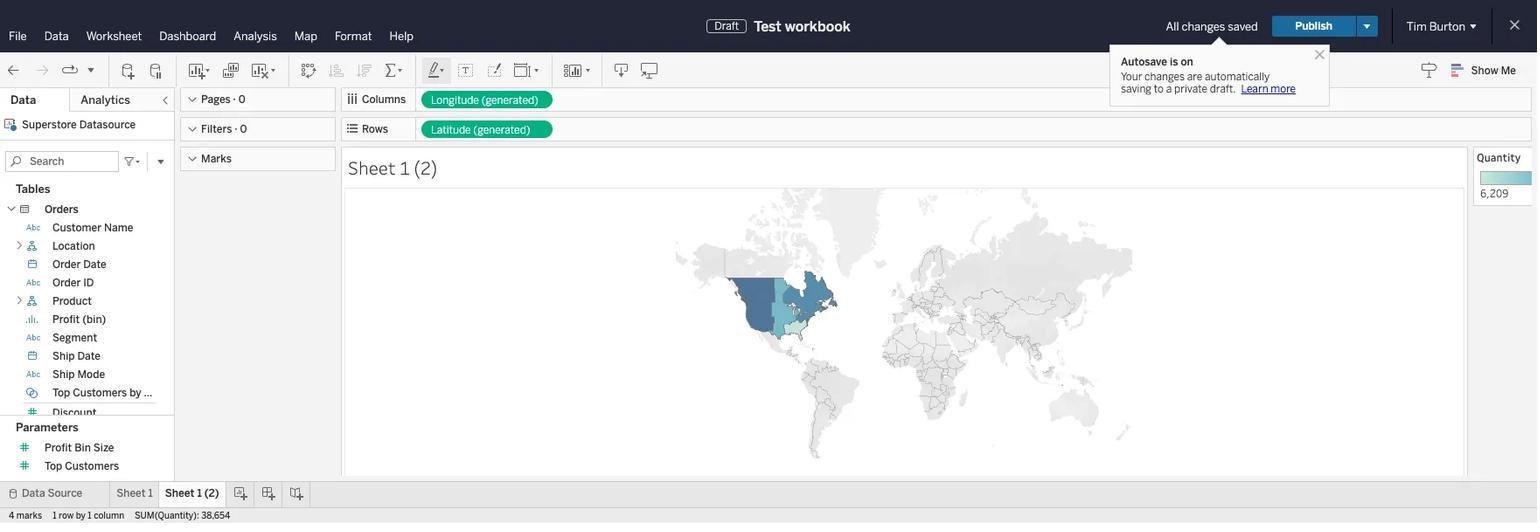 Task type: locate. For each thing, give the bounding box(es) containing it.
top up discount
[[52, 387, 70, 400]]

data guide image
[[1420, 61, 1438, 79]]

show me button
[[1443, 57, 1532, 84]]

download image
[[613, 62, 630, 79]]

(2) down latitude
[[414, 156, 438, 180]]

dashboard
[[159, 30, 216, 43]]

learn
[[1241, 83, 1268, 95]]

1 ship from the top
[[52, 351, 75, 363]]

1 horizontal spatial sheet 1 (2)
[[348, 156, 438, 180]]

top up data source
[[45, 461, 62, 473]]

ship date
[[52, 351, 101, 363]]

sort descending image
[[356, 62, 373, 79]]

segment
[[52, 332, 97, 344]]

1 vertical spatial top
[[45, 461, 62, 473]]

0 vertical spatial sheet 1 (2)
[[348, 156, 438, 180]]

date for order date
[[83, 259, 107, 271]]

ship mode
[[52, 369, 105, 381]]

are
[[1187, 71, 1202, 83]]

(generated)
[[481, 94, 538, 107], [473, 124, 530, 136]]

0 vertical spatial changes
[[1182, 20, 1225, 33]]

(generated) down format workbook image at left top
[[481, 94, 538, 107]]

1 vertical spatial 0
[[240, 123, 247, 136]]

0 vertical spatial customers
[[73, 387, 127, 400]]

2 ship from the top
[[52, 369, 75, 381]]

column
[[94, 511, 124, 522]]

customers down mode
[[73, 387, 127, 400]]

data source
[[22, 488, 82, 500]]

test
[[754, 18, 781, 35]]

top
[[52, 387, 70, 400], [45, 461, 62, 473]]

order up order id
[[52, 259, 81, 271]]

show/hide cards image
[[563, 62, 591, 79]]

0 vertical spatial (2)
[[414, 156, 438, 180]]

a
[[1166, 83, 1172, 95]]

(2) up 38,654
[[204, 488, 219, 500]]

automatically
[[1205, 71, 1270, 83]]

to
[[1154, 83, 1164, 95]]

· right filters
[[235, 123, 237, 136]]

0 horizontal spatial sheet 1 (2)
[[165, 488, 219, 500]]

0 horizontal spatial (2)
[[204, 488, 219, 500]]

data up marks at the bottom left
[[22, 488, 45, 500]]

tim
[[1407, 20, 1427, 33]]

sheet 1 (2)
[[348, 156, 438, 180], [165, 488, 219, 500]]

superstore datasource
[[22, 119, 136, 131]]

(generated) down longitude (generated)
[[473, 124, 530, 136]]

pause auto updates image
[[148, 62, 165, 79]]

1 vertical spatial (2)
[[204, 488, 219, 500]]

collapse image
[[160, 95, 170, 106]]

sum(quantity): 38,654
[[135, 511, 230, 522]]

sheet 1 (2) down rows
[[348, 156, 438, 180]]

0 vertical spatial 0
[[239, 94, 246, 106]]

0 vertical spatial ship
[[52, 351, 75, 363]]

2 vertical spatial profit
[[45, 442, 72, 455]]

1 vertical spatial order
[[52, 277, 81, 289]]

order up product
[[52, 277, 81, 289]]

0 vertical spatial (generated)
[[481, 94, 538, 107]]

learn more
[[1241, 83, 1296, 95]]

1 vertical spatial by
[[76, 511, 86, 522]]

· for pages
[[233, 94, 236, 106]]

profit
[[52, 314, 80, 326], [144, 387, 171, 400], [45, 442, 72, 455]]

customers down "bin"
[[65, 461, 119, 473]]

data down the undo icon
[[10, 94, 36, 107]]

pages · 0
[[201, 94, 246, 106]]

data up replay animation icon at the top left of the page
[[44, 30, 69, 43]]

0 right filters
[[240, 123, 247, 136]]

draft.
[[1210, 83, 1236, 95]]

longitude
[[431, 94, 479, 107]]

date up "id"
[[83, 259, 107, 271]]

sheet up the column
[[117, 488, 146, 500]]

saving
[[1121, 83, 1152, 95]]

0 vertical spatial date
[[83, 259, 107, 271]]

data
[[44, 30, 69, 43], [10, 94, 36, 107], [22, 488, 45, 500]]

show mark labels image
[[457, 62, 475, 79]]

top for top customers by profit
[[52, 387, 70, 400]]

order
[[52, 259, 81, 271], [52, 277, 81, 289]]

analytics
[[81, 94, 130, 107]]

0 for filters · 0
[[240, 123, 247, 136]]

sheet down rows
[[348, 156, 396, 180]]

1
[[400, 156, 410, 180], [148, 488, 153, 500], [197, 488, 202, 500], [53, 511, 57, 522], [88, 511, 92, 522]]

by
[[130, 387, 141, 400], [76, 511, 86, 522]]

sheet up sum(quantity): 38,654
[[165, 488, 194, 500]]

ship for ship mode
[[52, 369, 75, 381]]

changes down autosave is on
[[1145, 71, 1185, 83]]

Search text field
[[5, 151, 119, 172]]

test workbook
[[754, 18, 850, 35]]

undo image
[[5, 62, 23, 79]]

1 vertical spatial ·
[[235, 123, 237, 136]]

1 vertical spatial customers
[[65, 461, 119, 473]]

private
[[1174, 83, 1207, 95]]

ship
[[52, 351, 75, 363], [52, 369, 75, 381]]

product
[[52, 296, 92, 308]]

1 vertical spatial sheet 1 (2)
[[165, 488, 219, 500]]

0 horizontal spatial by
[[76, 511, 86, 522]]

publish
[[1295, 20, 1332, 32]]

(bin)
[[82, 314, 106, 326]]

· right pages
[[233, 94, 236, 106]]

latitude
[[431, 124, 471, 136]]

1 vertical spatial changes
[[1145, 71, 1185, 83]]

clear sheet image
[[250, 62, 278, 79]]

quantity
[[1477, 150, 1521, 164]]

customers
[[73, 387, 127, 400], [65, 461, 119, 473]]

totals image
[[384, 62, 405, 79]]

changes right all
[[1182, 20, 1225, 33]]

0 vertical spatial top
[[52, 387, 70, 400]]

customers for top customers by profit
[[73, 387, 127, 400]]

· for filters
[[235, 123, 237, 136]]

1 horizontal spatial by
[[130, 387, 141, 400]]

(2)
[[414, 156, 438, 180], [204, 488, 219, 500]]

datasource
[[79, 119, 136, 131]]

2 order from the top
[[52, 277, 81, 289]]

duplicate image
[[222, 62, 240, 79]]

0 right pages
[[239, 94, 246, 106]]

1 order from the top
[[52, 259, 81, 271]]

rows
[[362, 123, 388, 136]]

1 up sum(quantity):
[[148, 488, 153, 500]]

replay animation image
[[61, 62, 79, 79]]

learn more link
[[1236, 83, 1296, 95]]

highlight image
[[427, 62, 447, 79]]

ship down segment
[[52, 351, 75, 363]]

order date
[[52, 259, 107, 271]]

changes inside your changes are automatically saving to a private draft.
[[1145, 71, 1185, 83]]

sort ascending image
[[328, 62, 345, 79]]

open and edit this workbook in tableau desktop image
[[641, 62, 658, 79]]

sheet 1
[[117, 488, 153, 500]]

0 vertical spatial ·
[[233, 94, 236, 106]]

0 vertical spatial profit
[[52, 314, 80, 326]]

1 vertical spatial date
[[77, 351, 101, 363]]

ship down ship date
[[52, 369, 75, 381]]

sheet 1 (2) up sum(quantity): 38,654
[[165, 488, 219, 500]]

1 vertical spatial ship
[[52, 369, 75, 381]]

order for order date
[[52, 259, 81, 271]]

worksheet
[[86, 30, 142, 43]]

sheet
[[348, 156, 396, 180], [117, 488, 146, 500], [165, 488, 194, 500]]

1 horizontal spatial sheet
[[165, 488, 194, 500]]

changes
[[1182, 20, 1225, 33], [1145, 71, 1185, 83]]

format
[[335, 30, 372, 43]]

burton
[[1429, 20, 1465, 33]]

1 vertical spatial (generated)
[[473, 124, 530, 136]]

2 horizontal spatial sheet
[[348, 156, 396, 180]]

date up mode
[[77, 351, 101, 363]]

saved
[[1228, 20, 1258, 33]]

0 vertical spatial by
[[130, 387, 141, 400]]

date
[[83, 259, 107, 271], [77, 351, 101, 363]]

0 vertical spatial order
[[52, 259, 81, 271]]

location
[[52, 240, 95, 253]]

sum(quantity):
[[135, 511, 199, 522]]



Task type: describe. For each thing, give the bounding box(es) containing it.
pages
[[201, 94, 231, 106]]

marks
[[201, 153, 232, 165]]

filters · 0
[[201, 123, 247, 136]]

replay animation image
[[86, 64, 96, 75]]

help
[[390, 30, 414, 43]]

is
[[1170, 56, 1178, 68]]

ship for ship date
[[52, 351, 75, 363]]

close image
[[1311, 46, 1328, 63]]

more
[[1271, 83, 1296, 95]]

1 row by 1 column
[[53, 511, 124, 522]]

latitude (generated)
[[431, 124, 530, 136]]

(generated) for latitude (generated)
[[473, 124, 530, 136]]

4 marks
[[9, 511, 42, 522]]

tables
[[16, 183, 50, 196]]

top customers by profit
[[52, 387, 171, 400]]

top customers
[[45, 461, 119, 473]]

row
[[59, 511, 74, 522]]

profit bin size
[[45, 442, 114, 455]]

profit for profit (bin)
[[52, 314, 80, 326]]

2 vertical spatial data
[[22, 488, 45, 500]]

mode
[[77, 369, 105, 381]]

workbook
[[785, 18, 850, 35]]

by for 1
[[76, 511, 86, 522]]

columns
[[362, 94, 406, 106]]

all
[[1166, 20, 1179, 33]]

fit image
[[513, 62, 541, 79]]

parameters
[[16, 421, 79, 435]]

show
[[1471, 65, 1498, 77]]

1 down columns
[[400, 156, 410, 180]]

0 horizontal spatial sheet
[[117, 488, 146, 500]]

new worksheet image
[[187, 62, 212, 79]]

autosave
[[1121, 56, 1167, 68]]

publish button
[[1272, 16, 1356, 37]]

customer
[[52, 222, 101, 234]]

source
[[48, 488, 82, 500]]

discount
[[52, 407, 96, 420]]

(generated) for longitude (generated)
[[481, 94, 538, 107]]

orders
[[45, 204, 79, 216]]

tim burton
[[1407, 20, 1465, 33]]

1 horizontal spatial (2)
[[414, 156, 438, 180]]

marks
[[16, 511, 42, 522]]

size
[[93, 442, 114, 455]]

your changes are automatically saving to a private draft.
[[1121, 71, 1270, 95]]

show me
[[1471, 65, 1516, 77]]

map element
[[344, 188, 1464, 524]]

marks. press enter to open the view data window.. use arrow keys to navigate data visualization elements. image
[[344, 188, 1464, 524]]

autosave is on
[[1121, 56, 1193, 68]]

me
[[1501, 65, 1516, 77]]

1 left the column
[[88, 511, 92, 522]]

superstore
[[22, 119, 77, 131]]

profit (bin)
[[52, 314, 106, 326]]

format workbook image
[[485, 62, 503, 79]]

4
[[9, 511, 14, 522]]

name
[[104, 222, 133, 234]]

6,209
[[1480, 186, 1509, 200]]

customer name
[[52, 222, 133, 234]]

id
[[83, 277, 94, 289]]

by for profit
[[130, 387, 141, 400]]

order for order id
[[52, 277, 81, 289]]

1 vertical spatial profit
[[144, 387, 171, 400]]

file
[[9, 30, 27, 43]]

1 left row
[[53, 511, 57, 522]]

your
[[1121, 71, 1142, 83]]

changes for all
[[1182, 20, 1225, 33]]

all changes saved
[[1166, 20, 1258, 33]]

top for top customers
[[45, 461, 62, 473]]

date for ship date
[[77, 351, 101, 363]]

redo image
[[33, 62, 51, 79]]

0 for pages · 0
[[239, 94, 246, 106]]

on
[[1181, 56, 1193, 68]]

0 vertical spatial data
[[44, 30, 69, 43]]

1 up 38,654
[[197, 488, 202, 500]]

bin
[[74, 442, 91, 455]]

draft
[[715, 20, 739, 32]]

longitude (generated)
[[431, 94, 538, 107]]

swap rows and columns image
[[300, 62, 317, 79]]

filters
[[201, 123, 232, 136]]

order id
[[52, 277, 94, 289]]

analysis
[[234, 30, 277, 43]]

new data source image
[[120, 62, 137, 79]]

map
[[294, 30, 317, 43]]

changes for your
[[1145, 71, 1185, 83]]

1 vertical spatial data
[[10, 94, 36, 107]]

profit for profit bin size
[[45, 442, 72, 455]]

customers for top customers
[[65, 461, 119, 473]]

38,654
[[201, 511, 230, 522]]



Task type: vqa. For each thing, say whether or not it's contained in the screenshot.
Rise"
no



